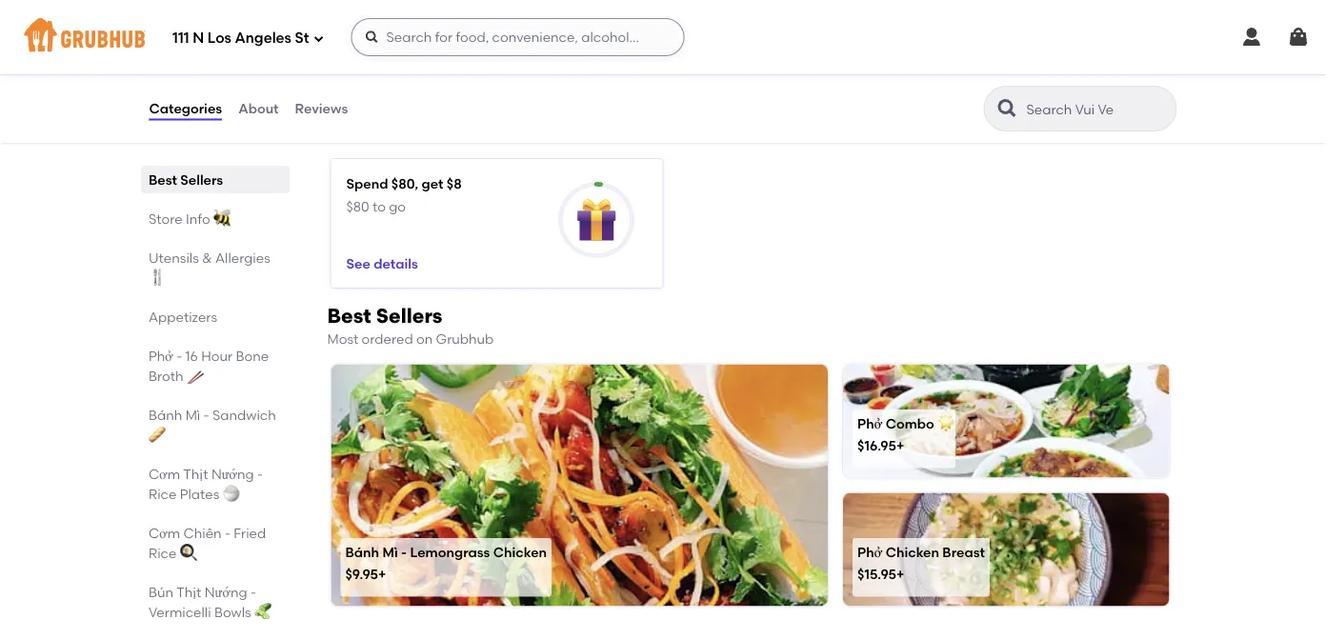 Task type: vqa. For each thing, say whether or not it's contained in the screenshot.
top Loose
no



Task type: locate. For each thing, give the bounding box(es) containing it.
mì down 🥢
[[185, 407, 200, 423]]

0 vertical spatial rice
[[148, 486, 176, 502]]

0 horizontal spatial best
[[148, 172, 177, 188]]

svg image right "group"
[[365, 30, 380, 45]]

1 vertical spatial mì
[[383, 544, 398, 560]]

see details button
[[346, 247, 418, 281]]

utensils & allergies 🍴 tab
[[148, 248, 282, 288]]

nướng up bowls
[[204, 584, 247, 601]]

chicken
[[493, 544, 547, 560], [886, 544, 940, 560]]

sellers up on
[[376, 304, 443, 328]]

best
[[148, 172, 177, 188], [327, 304, 371, 328]]

preorder button
[[148, 6, 228, 40]]

svg image down start group order
[[313, 33, 325, 44]]

thịt up vermicelli
[[176, 584, 201, 601]]

+
[[897, 438, 905, 454], [378, 567, 386, 583], [897, 567, 905, 583]]

see details
[[346, 255, 418, 272]]

nướng for plates
[[211, 466, 254, 482]]

rice inside the cơm chiên - fried rice 🍳
[[148, 545, 176, 561]]

+ for $15.95
[[897, 567, 905, 583]]

plates
[[179, 486, 219, 502]]

ordered
[[362, 331, 413, 348]]

1 horizontal spatial sellers
[[376, 304, 443, 328]]

store info 🐝 tab
[[148, 209, 282, 229]]

group
[[297, 15, 336, 31]]

bánh inside bánh mì - sandwich 🥖
[[148, 407, 182, 423]]

reviews
[[295, 100, 348, 117]]

best sellers most ordered on grubhub
[[327, 304, 494, 348]]

+ inside phở chicken breast $15.95 +
[[897, 567, 905, 583]]

🌟
[[938, 415, 951, 432]]

phở up broth
[[148, 348, 173, 364]]

0 vertical spatial sellers
[[180, 172, 223, 188]]

spend
[[346, 175, 388, 192]]

cơm inside the cơm chiên - fried rice 🍳
[[148, 525, 180, 541]]

0 vertical spatial mì
[[185, 407, 200, 423]]

0 vertical spatial nướng
[[211, 466, 254, 482]]

appetizers tab
[[148, 307, 282, 327]]

2 cơm from the top
[[148, 525, 180, 541]]

about
[[238, 100, 279, 117]]

best sellers tab
[[148, 170, 282, 190]]

- up 'fried' at the left bottom
[[257, 466, 263, 482]]

1 horizontal spatial bánh
[[346, 544, 379, 560]]

cơm thịt nướng - rice plates 🍚 tab
[[148, 464, 282, 504]]

best sellers
[[148, 172, 223, 188]]

chicken right lemongrass
[[493, 544, 547, 560]]

start group order
[[263, 15, 374, 31]]

0 vertical spatial best
[[148, 172, 177, 188]]

nướng inside cơm thịt nướng - rice plates 🍚
[[211, 466, 254, 482]]

mì inside bánh mì - sandwich 🥖
[[185, 407, 200, 423]]

2 rice from the top
[[148, 545, 176, 561]]

get
[[422, 175, 444, 192]]

rice left plates
[[148, 486, 176, 502]]

cơm chiên - fried rice 🍳 tab
[[148, 523, 282, 563]]

chicken inside bánh mì - lemongrass chicken $9.95 +
[[493, 544, 547, 560]]

nướng up the 🍚
[[211, 466, 254, 482]]

1 vertical spatial nướng
[[204, 584, 247, 601]]

1 horizontal spatial svg image
[[365, 30, 380, 45]]

cơm down 🥖
[[148, 466, 180, 482]]

start
[[263, 15, 294, 31]]

thịt up plates
[[183, 466, 208, 482]]

phở inside phở - 16 hour bone broth 🥢
[[148, 348, 173, 364]]

svg image left svg icon
[[1241, 26, 1264, 49]]

+ inside bánh mì - lemongrass chicken $9.95 +
[[378, 567, 386, 583]]

- inside the cơm chiên - fried rice 🍳
[[224, 525, 230, 541]]

$8
[[447, 175, 462, 192]]

- left 16
[[176, 348, 182, 364]]

go
[[389, 198, 406, 215]]

1 horizontal spatial chicken
[[886, 544, 940, 560]]

phở
[[148, 348, 173, 364], [858, 415, 883, 432], [858, 544, 883, 560]]

0 horizontal spatial mì
[[185, 407, 200, 423]]

- left 'fried' at the left bottom
[[224, 525, 230, 541]]

-
[[176, 348, 182, 364], [203, 407, 209, 423], [257, 466, 263, 482], [224, 525, 230, 541], [401, 544, 407, 560], [250, 584, 256, 601]]

- inside phở - 16 hour bone broth 🥢
[[176, 348, 182, 364]]

nướng inside bún thịt nướng - vermicelli bowls 🥒
[[204, 584, 247, 601]]

utensils & allergies 🍴
[[148, 250, 270, 286]]

- up the 🥒
[[250, 584, 256, 601]]

rice inside cơm thịt nướng - rice plates 🍚
[[148, 486, 176, 502]]

best inside the "best sellers" tab
[[148, 172, 177, 188]]

$16.95
[[858, 438, 897, 454]]

combo
[[886, 415, 935, 432]]

0 vertical spatial thịt
[[183, 466, 208, 482]]

- left sandwich
[[203, 407, 209, 423]]

bánh up 🥖
[[148, 407, 182, 423]]

bánh for bánh mì - sandwich 🥖
[[148, 407, 182, 423]]

sellers inside best sellers most ordered on grubhub
[[376, 304, 443, 328]]

phở combo 🌟 $16.95 +
[[858, 415, 951, 454]]

1 chicken from the left
[[493, 544, 547, 560]]

16
[[185, 348, 198, 364]]

st
[[295, 30, 309, 47]]

on
[[417, 331, 433, 348]]

thịt
[[183, 466, 208, 482], [176, 584, 201, 601]]

1 vertical spatial rice
[[148, 545, 176, 561]]

sellers up info
[[180, 172, 223, 188]]

nướng for bowls
[[204, 584, 247, 601]]

1 horizontal spatial mì
[[383, 544, 398, 560]]

1 vertical spatial bánh
[[346, 544, 379, 560]]

bánh inside bánh mì - lemongrass chicken $9.95 +
[[346, 544, 379, 560]]

to
[[373, 198, 386, 215]]

chiên
[[183, 525, 221, 541]]

rice left 🍳 at bottom left
[[148, 545, 176, 561]]

- inside bánh mì - sandwich 🥖
[[203, 407, 209, 423]]

appetizers
[[148, 309, 217, 325]]

categories button
[[148, 74, 223, 143]]

1 vertical spatial thịt
[[176, 584, 201, 601]]

phở for phở combo 🌟 $16.95 +
[[858, 415, 883, 432]]

svg image
[[1241, 26, 1264, 49], [365, 30, 380, 45], [313, 33, 325, 44]]

1 vertical spatial cơm
[[148, 525, 180, 541]]

mì for lemongrass
[[383, 544, 398, 560]]

phở inside phở chicken breast $15.95 +
[[858, 544, 883, 560]]

phở inside phở combo 🌟 $16.95 +
[[858, 415, 883, 432]]

mì for sandwich
[[185, 407, 200, 423]]

1 cơm from the top
[[148, 466, 180, 482]]

+ inside phở combo 🌟 $16.95 +
[[897, 438, 905, 454]]

bánh mì - sandwich 🥖 tab
[[148, 405, 282, 445]]

1 vertical spatial sellers
[[376, 304, 443, 328]]

🥒
[[254, 604, 267, 620]]

0 horizontal spatial bánh
[[148, 407, 182, 423]]

mì
[[185, 407, 200, 423], [383, 544, 398, 560]]

0 vertical spatial bánh
[[148, 407, 182, 423]]

phở up $16.95
[[858, 415, 883, 432]]

1 vertical spatial phở
[[858, 415, 883, 432]]

0 vertical spatial cơm
[[148, 466, 180, 482]]

chicken up $15.95
[[886, 544, 940, 560]]

grubhub
[[436, 331, 494, 348]]

2 vertical spatial phở
[[858, 544, 883, 560]]

sellers
[[180, 172, 223, 188], [376, 304, 443, 328]]

bánh mì - sandwich 🥖
[[148, 407, 276, 443]]

phở up $15.95
[[858, 544, 883, 560]]

nướng
[[211, 466, 254, 482], [204, 584, 247, 601]]

search icon image
[[997, 97, 1019, 120]]

best up store
[[148, 172, 177, 188]]

1 rice from the top
[[148, 486, 176, 502]]

0 horizontal spatial sellers
[[180, 172, 223, 188]]

111
[[173, 30, 189, 47]]

1 vertical spatial best
[[327, 304, 371, 328]]

best for best sellers most ordered on grubhub
[[327, 304, 371, 328]]

- left lemongrass
[[401, 544, 407, 560]]

1 horizontal spatial best
[[327, 304, 371, 328]]

phở chicken breast $15.95 +
[[858, 544, 985, 583]]

0 vertical spatial phở
[[148, 348, 173, 364]]

best inside best sellers most ordered on grubhub
[[327, 304, 371, 328]]

&
[[202, 250, 212, 266]]

n
[[193, 30, 204, 47]]

thịt for cơm
[[183, 466, 208, 482]]

start group order button
[[240, 6, 374, 40]]

cơm up 🍳 at bottom left
[[148, 525, 180, 541]]

rice for cơm thịt nướng - rice plates 🍚
[[148, 486, 176, 502]]

0 horizontal spatial chicken
[[493, 544, 547, 560]]

cơm
[[148, 466, 180, 482], [148, 525, 180, 541]]

sellers for best sellers most ordered on grubhub
[[376, 304, 443, 328]]

rice
[[148, 486, 176, 502], [148, 545, 176, 561]]

111 n los angeles st
[[173, 30, 309, 47]]

thịt inside cơm thịt nướng - rice plates 🍚
[[183, 466, 208, 482]]

cơm inside cơm thịt nướng - rice plates 🍚
[[148, 466, 180, 482]]

best up "most"
[[327, 304, 371, 328]]

thịt inside bún thịt nướng - vermicelli bowls 🥒
[[176, 584, 201, 601]]

mì inside bánh mì - lemongrass chicken $9.95 +
[[383, 544, 398, 560]]

bánh
[[148, 407, 182, 423], [346, 544, 379, 560]]

🍚
[[222, 486, 236, 502]]

order
[[339, 15, 374, 31]]

mì left lemongrass
[[383, 544, 398, 560]]

sellers inside the "best sellers" tab
[[180, 172, 223, 188]]

2 chicken from the left
[[886, 544, 940, 560]]

bánh up $9.95 at left bottom
[[346, 544, 379, 560]]



Task type: describe. For each thing, give the bounding box(es) containing it.
🍳
[[179, 545, 193, 561]]

utensils
[[148, 250, 198, 266]]

most
[[327, 331, 359, 348]]

phở - 16 hour bone broth 🥢 tab
[[148, 346, 282, 386]]

fried
[[233, 525, 266, 541]]

svg image
[[1288, 26, 1311, 49]]

store info 🐝
[[148, 211, 226, 227]]

$9.95
[[346, 567, 378, 583]]

sandwich
[[212, 407, 276, 423]]

🐝
[[213, 211, 226, 227]]

bowls
[[214, 604, 251, 620]]

allergies
[[215, 250, 270, 266]]

- inside bún thịt nướng - vermicelli bowls 🥒
[[250, 584, 256, 601]]

thịt for bún
[[176, 584, 201, 601]]

🥖
[[148, 427, 162, 443]]

bánh for bánh mì - lemongrass chicken $9.95 +
[[346, 544, 379, 560]]

best for best sellers
[[148, 172, 177, 188]]

breast
[[943, 544, 985, 560]]

categories
[[149, 100, 222, 117]]

$15.95
[[858, 567, 897, 583]]

bún
[[148, 584, 173, 601]]

chicken inside phở chicken breast $15.95 +
[[886, 544, 940, 560]]

rice for cơm chiên - fried rice 🍳
[[148, 545, 176, 561]]

see
[[346, 255, 371, 272]]

phở - 16 hour bone broth 🥢
[[148, 348, 268, 384]]

bún thịt nướng - vermicelli bowls 🥒
[[148, 584, 267, 620]]

angeles
[[235, 30, 292, 47]]

cơm thịt nướng - rice plates 🍚
[[148, 466, 263, 502]]

cơm chiên - fried rice 🍳
[[148, 525, 266, 561]]

$80
[[346, 198, 369, 215]]

phở for phở - 16 hour bone broth 🥢
[[148, 348, 173, 364]]

vermicelli
[[148, 604, 211, 620]]

cơm for cơm chiên - fried rice 🍳
[[148, 525, 180, 541]]

Search for food, convenience, alcohol... search field
[[351, 18, 685, 56]]

- inside bánh mì - lemongrass chicken $9.95 +
[[401, 544, 407, 560]]

lemongrass
[[410, 544, 490, 560]]

phở for phở chicken breast $15.95 +
[[858, 544, 883, 560]]

store
[[148, 211, 182, 227]]

about button
[[238, 74, 280, 143]]

+ for $16.95
[[897, 438, 905, 454]]

$80,
[[392, 175, 419, 192]]

spend $80, get $8 $80 to go
[[346, 175, 462, 215]]

main navigation navigation
[[0, 0, 1326, 74]]

reward icon image
[[576, 199, 618, 241]]

bánh mì - lemongrass chicken $9.95 +
[[346, 544, 547, 583]]

hour
[[201, 348, 232, 364]]

Search Vui Ve search field
[[1025, 100, 1171, 118]]

preorder
[[171, 15, 228, 31]]

reviews button
[[294, 74, 349, 143]]

- inside cơm thịt nướng - rice plates 🍚
[[257, 466, 263, 482]]

bone
[[235, 348, 268, 364]]

broth
[[148, 368, 183, 384]]

0 horizontal spatial svg image
[[313, 33, 325, 44]]

sellers for best sellers
[[180, 172, 223, 188]]

info
[[185, 211, 210, 227]]

bún thịt nướng - vermicelli bowls 🥒 tab
[[148, 582, 282, 620]]

people icon image
[[240, 13, 259, 32]]

2 horizontal spatial svg image
[[1241, 26, 1264, 49]]

details
[[374, 255, 418, 272]]

🥢
[[186, 368, 200, 384]]

🍴
[[148, 270, 162, 286]]

cơm for cơm thịt nướng - rice plates 🍚
[[148, 466, 180, 482]]

los
[[208, 30, 231, 47]]



